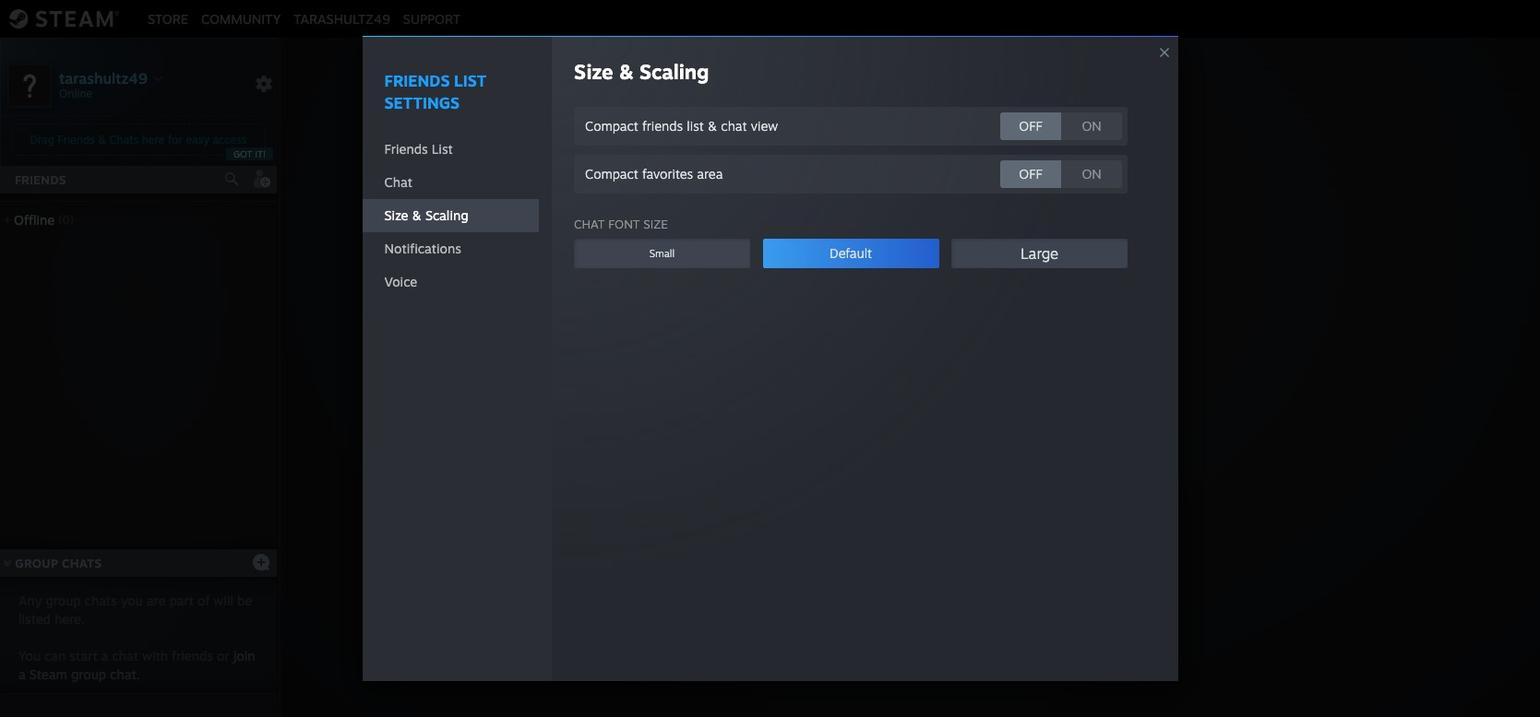 Task type: vqa. For each thing, say whether or not it's contained in the screenshot.
right Create
no



Task type: describe. For each thing, give the bounding box(es) containing it.
voice
[[384, 274, 417, 290]]

store
[[148, 11, 188, 26]]

community link
[[195, 11, 287, 26]]

1 horizontal spatial scaling
[[639, 59, 709, 84]]

1 vertical spatial size & scaling
[[384, 208, 468, 223]]

friend
[[835, 388, 877, 406]]

community
[[201, 11, 281, 26]]

1 horizontal spatial size
[[574, 59, 613, 84]]

group chats
[[15, 556, 102, 571]]

support link
[[397, 11, 467, 26]]

compact for compact favorites area
[[585, 166, 638, 182]]

settings
[[384, 93, 460, 112]]

tarashultz49 link
[[287, 11, 397, 26]]

0 vertical spatial size & scaling
[[574, 59, 709, 84]]

will
[[213, 593, 233, 609]]

support
[[403, 11, 461, 26]]

store link
[[141, 11, 195, 26]]

large button
[[951, 239, 1128, 268]]

drag
[[30, 133, 54, 147]]

click
[[785, 388, 818, 406]]

0 vertical spatial or
[[882, 388, 896, 406]]

off for compact favorites area
[[1019, 166, 1043, 182]]

large
[[1021, 244, 1059, 263]]

notifications
[[384, 241, 461, 256]]

start
[[70, 649, 97, 664]]

steam
[[29, 667, 67, 683]]

compact favorites area
[[585, 166, 723, 182]]

search my friends list image
[[223, 171, 240, 187]]

to
[[983, 388, 997, 406]]

2 horizontal spatial chat
[[946, 388, 978, 406]]

on for compact friends list & chat view
[[1082, 118, 1102, 134]]

0 vertical spatial group
[[900, 388, 942, 406]]

list for friends list
[[432, 141, 453, 157]]

0 vertical spatial friends
[[642, 118, 683, 134]]

add a friend image
[[251, 169, 271, 189]]

default button
[[763, 239, 939, 268]]

join a steam group chat.
[[18, 649, 255, 683]]

on for compact favorites area
[[1082, 166, 1102, 182]]

with
[[142, 649, 168, 664]]

you
[[18, 649, 41, 664]]

& right list
[[708, 118, 717, 134]]

0 horizontal spatial chats
[[62, 556, 102, 571]]

default
[[830, 245, 872, 261]]

can
[[44, 649, 66, 664]]

join a steam group chat. link
[[18, 649, 255, 683]]

a for friend
[[822, 388, 830, 406]]

join
[[233, 649, 255, 664]]

chats
[[85, 593, 117, 609]]

favorites
[[642, 166, 693, 182]]

group inside any group chats you are part of will be listed here.
[[46, 593, 81, 609]]



Task type: locate. For each thing, give the bounding box(es) containing it.
a down you
[[18, 667, 26, 683]]

collapse chats list image
[[0, 560, 21, 568]]

list up settings
[[454, 71, 487, 90]]

size & scaling up the compact friends list & chat view
[[574, 59, 709, 84]]

any
[[18, 593, 42, 609]]

here.
[[54, 612, 85, 627]]

size & scaling
[[574, 59, 709, 84], [384, 208, 468, 223]]

0 horizontal spatial size & scaling
[[384, 208, 468, 223]]

or left join
[[217, 649, 229, 664]]

any group chats you are part of will be listed here.
[[18, 593, 252, 627]]

0 horizontal spatial chat
[[112, 649, 138, 664]]

group
[[46, 593, 81, 609], [71, 667, 106, 683]]

friends for friends list
[[384, 141, 428, 157]]

0 vertical spatial group
[[46, 593, 81, 609]]

tarashultz49 left the support
[[294, 11, 390, 26]]

group inside join a steam group chat.
[[71, 667, 106, 683]]

0 vertical spatial chat
[[721, 118, 747, 134]]

you can start a chat with friends or
[[18, 649, 233, 664]]

compact up chat font size
[[585, 166, 638, 182]]

friends right with
[[172, 649, 213, 664]]

tarashultz49 up 'drag friends & chats here for easy access'
[[59, 69, 148, 87]]

list
[[687, 118, 704, 134]]

easy
[[186, 133, 210, 147]]

& up notifications
[[412, 208, 422, 223]]

friends inside friends list settings
[[384, 71, 450, 90]]

&
[[619, 59, 634, 84], [708, 118, 717, 134], [98, 133, 106, 147], [412, 208, 422, 223]]

chat up chat. at the bottom
[[112, 649, 138, 664]]

2 horizontal spatial size
[[643, 217, 668, 232]]

0 horizontal spatial list
[[432, 141, 453, 157]]

friends up settings
[[384, 71, 450, 90]]

of
[[198, 593, 210, 609]]

chat for a
[[112, 649, 138, 664]]

& up the compact friends list & chat view
[[619, 59, 634, 84]]

a right start
[[101, 649, 108, 664]]

chat
[[384, 174, 412, 190], [574, 217, 605, 232], [946, 388, 978, 406]]

0 vertical spatial chats
[[109, 133, 139, 147]]

chat font size
[[574, 217, 668, 232]]

1 compact from the top
[[585, 118, 638, 134]]

on
[[1082, 118, 1102, 134], [1082, 166, 1102, 182]]

1 vertical spatial group
[[15, 556, 58, 571]]

& left here
[[98, 133, 106, 147]]

a
[[822, 388, 830, 406], [101, 649, 108, 664], [18, 667, 26, 683]]

or
[[882, 388, 896, 406], [217, 649, 229, 664]]

list down settings
[[432, 141, 453, 157]]

friends down drag
[[15, 173, 66, 187]]

0 horizontal spatial size
[[384, 208, 408, 223]]

1 horizontal spatial or
[[882, 388, 896, 406]]

1 vertical spatial friends
[[172, 649, 213, 664]]

for
[[168, 133, 182, 147]]

0 vertical spatial on
[[1082, 118, 1102, 134]]

small
[[649, 247, 675, 260]]

1 horizontal spatial list
[[454, 71, 487, 90]]

0 vertical spatial a
[[822, 388, 830, 406]]

you
[[121, 593, 143, 609]]

small button
[[574, 239, 750, 268]]

0 horizontal spatial chat
[[384, 174, 412, 190]]

font
[[608, 217, 640, 232]]

chats up chats
[[62, 556, 102, 571]]

1 horizontal spatial friends
[[642, 118, 683, 134]]

area
[[697, 166, 723, 182]]

chats
[[109, 133, 139, 147], [62, 556, 102, 571]]

friends right drag
[[57, 133, 95, 147]]

0 vertical spatial list
[[454, 71, 487, 90]]

list
[[454, 71, 487, 90], [432, 141, 453, 157]]

listed
[[18, 612, 51, 627]]

list for friends list settings
[[454, 71, 487, 90]]

0 horizontal spatial friends
[[172, 649, 213, 664]]

friends down settings
[[384, 141, 428, 157]]

1 horizontal spatial chat
[[574, 217, 605, 232]]

1 horizontal spatial tarashultz49
[[294, 11, 390, 26]]

1 on from the top
[[1082, 118, 1102, 134]]

1 horizontal spatial a
[[101, 649, 108, 664]]

group up 'here.'
[[46, 593, 81, 609]]

0 horizontal spatial scaling
[[425, 208, 468, 223]]

friends list
[[384, 141, 453, 157]]

0 horizontal spatial tarashultz49
[[59, 69, 148, 87]]

chat left view
[[721, 118, 747, 134]]

1 off from the top
[[1019, 118, 1043, 134]]

1 vertical spatial chats
[[62, 556, 102, 571]]

2 vertical spatial chat
[[946, 388, 978, 406]]

offline
[[14, 212, 55, 228]]

access
[[213, 133, 247, 147]]

1 vertical spatial scaling
[[425, 208, 468, 223]]

1 vertical spatial off
[[1019, 166, 1043, 182]]

1 vertical spatial group
[[71, 667, 106, 683]]

0 vertical spatial off
[[1019, 118, 1043, 134]]

2 vertical spatial a
[[18, 667, 26, 683]]

off
[[1019, 118, 1043, 134], [1019, 166, 1043, 182]]

click a friend or group chat to start!
[[785, 388, 1037, 406]]

0 vertical spatial scaling
[[639, 59, 709, 84]]

2 horizontal spatial a
[[822, 388, 830, 406]]

scaling up the compact friends list & chat view
[[639, 59, 709, 84]]

create a group chat image
[[252, 553, 270, 572]]

1 vertical spatial tarashultz49
[[59, 69, 148, 87]]

2 off from the top
[[1019, 166, 1043, 182]]

off for compact friends list & chat view
[[1019, 118, 1043, 134]]

1 vertical spatial or
[[217, 649, 229, 664]]

2 on from the top
[[1082, 166, 1102, 182]]

1 horizontal spatial chat
[[721, 118, 747, 134]]

0 horizontal spatial a
[[18, 667, 26, 683]]

list inside friends list settings
[[454, 71, 487, 90]]

be
[[237, 593, 252, 609]]

friends for friends list settings
[[384, 71, 450, 90]]

compact
[[585, 118, 638, 134], [585, 166, 638, 182]]

size & scaling up notifications
[[384, 208, 468, 223]]

a inside join a steam group chat.
[[18, 667, 26, 683]]

group
[[900, 388, 942, 406], [15, 556, 58, 571]]

a for steam
[[18, 667, 26, 683]]

chat down "friends list" on the top left
[[384, 174, 412, 190]]

group down start
[[71, 667, 106, 683]]

0 horizontal spatial or
[[217, 649, 229, 664]]

manage friends list settings image
[[255, 75, 273, 93]]

friends
[[384, 71, 450, 90], [57, 133, 95, 147], [384, 141, 428, 157], [15, 173, 66, 187]]

are
[[147, 593, 166, 609]]

1 vertical spatial compact
[[585, 166, 638, 182]]

chat for chat font size
[[574, 217, 605, 232]]

1 horizontal spatial group
[[900, 388, 942, 406]]

or right friend
[[882, 388, 896, 406]]

1 vertical spatial on
[[1082, 166, 1102, 182]]

a right the click
[[822, 388, 830, 406]]

friends for friends
[[15, 173, 66, 187]]

compact for compact friends list & chat view
[[585, 118, 638, 134]]

compact up 'compact favorites area'
[[585, 118, 638, 134]]

scaling up notifications
[[425, 208, 468, 223]]

group up any
[[15, 556, 58, 571]]

1 horizontal spatial chats
[[109, 133, 139, 147]]

view
[[751, 118, 778, 134]]

0 vertical spatial chat
[[384, 174, 412, 190]]

chats left here
[[109, 133, 139, 147]]

friends list settings
[[384, 71, 487, 112]]

chat
[[721, 118, 747, 134], [112, 649, 138, 664]]

chat left to
[[946, 388, 978, 406]]

friends left list
[[642, 118, 683, 134]]

scaling
[[639, 59, 709, 84], [425, 208, 468, 223]]

chat.
[[110, 667, 140, 683]]

0 vertical spatial compact
[[585, 118, 638, 134]]

group right friend
[[900, 388, 942, 406]]

2 compact from the top
[[585, 166, 638, 182]]

chat left font
[[574, 217, 605, 232]]

0 vertical spatial tarashultz49
[[294, 11, 390, 26]]

1 horizontal spatial size & scaling
[[574, 59, 709, 84]]

size
[[574, 59, 613, 84], [384, 208, 408, 223], [643, 217, 668, 232]]

0 horizontal spatial group
[[15, 556, 58, 571]]

chat for chat
[[384, 174, 412, 190]]

1 vertical spatial chat
[[112, 649, 138, 664]]

1 vertical spatial list
[[432, 141, 453, 157]]

part
[[169, 593, 194, 609]]

here
[[142, 133, 165, 147]]

friends
[[642, 118, 683, 134], [172, 649, 213, 664]]

tarashultz49
[[294, 11, 390, 26], [59, 69, 148, 87]]

chat for &
[[721, 118, 747, 134]]

1 vertical spatial chat
[[574, 217, 605, 232]]

compact friends list & chat view
[[585, 118, 778, 134]]

1 vertical spatial a
[[101, 649, 108, 664]]

start!
[[1001, 388, 1037, 406]]

drag friends & chats here for easy access
[[30, 133, 247, 147]]



